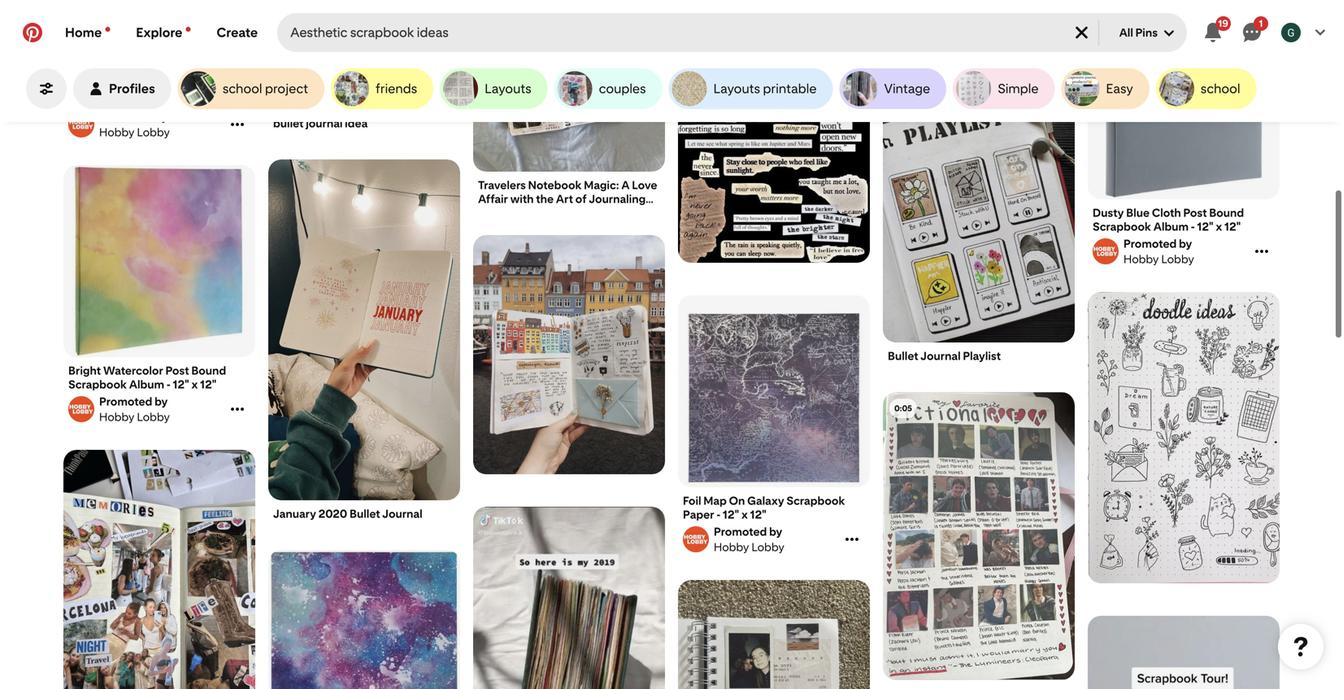 Task type: vqa. For each thing, say whether or not it's contained in the screenshot.
the Album within 10pcs, Vintage Hollow Window Collage Cards Stickers Pack Diy Diary Junk Journal Decoration Label Sticker Album Scrapbooking
yes



Task type: locate. For each thing, give the bounding box(es) containing it.
hobby for scrapbook
[[1124, 252, 1160, 266]]

scrapbook inside the map collage scrapbook paper - 12" x 12"
[[137, 79, 195, 93]]

foil map on galaxy scrapbook paper - 12" x 12" link
[[683, 494, 866, 521]]

notifications image right explore
[[186, 27, 191, 32]]

0 horizontal spatial collage
[[94, 79, 135, 93]]

bullet left playlist
[[888, 349, 919, 363]]

hobby lobby down bright watercolor post bound scrapbook album - 12" x 12"
[[99, 410, 170, 424]]

temu
[[919, 47, 948, 61]]

notifications image inside explore link
[[186, 27, 191, 32]]

bound
[[1210, 206, 1245, 220], [191, 364, 226, 377]]

paper inside foil map on galaxy scrapbook paper - 12" x 12"
[[683, 508, 715, 521]]

map right filter image
[[68, 79, 92, 93]]

lobby for post
[[137, 410, 170, 424]]

affair
[[478, 192, 508, 206]]

hobby lobby link down dusty blue cloth post bound scrapbook album - 12" x 12"
[[1091, 237, 1252, 266]]

hobby lobby down the map collage scrapbook paper - 12" x 12"
[[99, 125, 170, 139]]

collage
[[888, 1, 929, 15], [94, 79, 135, 93]]

school for school project
[[223, 81, 262, 96]]

dimensions: 12" x 12" material: paper color: purple, blue, white & teal care & safety: acid & lignin free quantity: 1 embellish your scrapbooking and paper crafts with purple & blue splatter scrapbook paper. this high-quality paper features hues of rich purple and blue with an exciting splatter pattern overtop. design your own cards, personalize a family photo album, and more with a few sheets of this versatile scrapbook paper. image
[[268, 550, 460, 689]]

school down 19 button
[[1201, 81, 1241, 96]]

this contains an image of: january 2020 bullet journal image
[[268, 159, 460, 500]]

collage inside 10pcs, vintage hollow window collage cards stickers pack diy diary junk journal decoration label sticker album scrapbooking
[[888, 1, 929, 15]]

0 horizontal spatial bound
[[191, 364, 226, 377]]

1 horizontal spatial post
[[1184, 206, 1208, 220]]

1 vertical spatial bound
[[191, 364, 226, 377]]

hobby lobby link for cloth
[[1091, 237, 1252, 266]]

- left on on the bottom right of the page
[[717, 508, 721, 521]]

1 horizontal spatial album
[[959, 28, 995, 42]]

2 notifications image from the left
[[186, 27, 191, 32]]

school project
[[223, 81, 308, 96]]

hobby lobby for scrapbook
[[1124, 252, 1195, 266]]

map
[[68, 79, 92, 93], [704, 494, 727, 508]]

hobby lobby link down foil map on galaxy scrapbook paper - 12" x 12"
[[681, 525, 842, 554]]

- down the create link
[[231, 79, 235, 93]]

school project link
[[178, 68, 325, 109]]

hobby lobby for 12"
[[99, 125, 170, 139]]

the
[[536, 192, 554, 206], [494, 206, 512, 220]]

album right bright
[[129, 377, 164, 391]]

hobby lobby down dusty blue cloth post bound scrapbook album - 12" x 12"
[[1124, 252, 1195, 266]]

journal right 2020
[[383, 507, 423, 521]]

dimensions:  album:   length: 12 1/2"  width: 13 5/8"  spine thickness (expandable): 1 1/4"      page size:   length: 12"  width: 12"      album contains 10 sheet protectors. create a cute keepsake full of precious memories in bright watercolor post bound scrapbook album. featuring an abstract watercolor design in bright shades of yellow, green, pink, and blue, this expandable, post bound album includes ten sheet protectors and a cover protector to fill all your scrapbooking needs. design gorgeo image
[[63, 165, 255, 357]]

0 horizontal spatial map
[[68, 79, 92, 93]]

greg robinson image
[[1282, 23, 1302, 42]]

2 school from the left
[[1201, 81, 1241, 96]]

1 vertical spatial journal
[[921, 349, 961, 363]]

Search text field
[[291, 13, 1060, 52]]

journal
[[947, 15, 987, 28], [921, 349, 961, 363], [383, 507, 423, 521]]

x right foil
[[742, 508, 748, 521]]

layouts link
[[440, 68, 548, 109]]

2 layouts from the left
[[714, 81, 761, 96]]

paper left on on the bottom right of the page
[[683, 508, 715, 521]]

cards
[[931, 1, 963, 15]]

1 horizontal spatial the
[[536, 192, 554, 206]]

notifications image
[[105, 27, 110, 32], [186, 27, 191, 32]]

dusty blue cloth post bound scrapbook album - 12" x 12"
[[1093, 206, 1245, 233]]

hobby lobby link for on
[[681, 525, 842, 554]]

0 horizontal spatial notifications image
[[105, 27, 110, 32]]

school link
[[1157, 68, 1257, 109]]

1 vertical spatial post
[[166, 364, 189, 377]]

0 vertical spatial bullet
[[888, 349, 919, 363]]

hobby lobby down foil map on galaxy scrapbook paper - 12" x 12"
[[714, 540, 785, 554]]

bound right 'cloth'
[[1210, 206, 1245, 220]]

sticker
[[920, 28, 957, 42]]

0 horizontal spatial paper
[[198, 79, 229, 93]]

x left profiles
[[87, 93, 93, 107]]

the left art
[[536, 192, 554, 206]]

bullet journal idea link
[[273, 116, 456, 130]]

bullet right 2020
[[350, 507, 380, 521]]

dusty
[[1093, 206, 1125, 220]]

0 vertical spatial bound
[[1210, 206, 1245, 220]]

label
[[888, 28, 917, 42]]

post right 'cloth'
[[1184, 206, 1208, 220]]

-
[[231, 79, 235, 93], [1192, 220, 1196, 233], [167, 377, 171, 391], [717, 508, 721, 521]]

hobby down 'profiles' link
[[99, 125, 135, 139]]

album down stickers
[[959, 28, 995, 42]]

2 vertical spatial album
[[129, 377, 164, 391]]

- right watercolor
[[167, 377, 171, 391]]

profiles
[[109, 81, 155, 96]]

this contains an image of: image
[[678, 0, 870, 263], [473, 235, 665, 475], [1088, 292, 1280, 583], [63, 450, 255, 689]]

lobby down the map collage scrapbook paper - 12" x 12"
[[137, 125, 170, 139]]

10pcs,
[[888, 0, 923, 1]]

1 horizontal spatial bound
[[1210, 206, 1245, 220]]

hobby down on on the bottom right of the page
[[714, 540, 750, 554]]

0 vertical spatial journal
[[947, 15, 987, 28]]

bright
[[68, 364, 101, 377]]

- inside bright watercolor post bound scrapbook album - 12" x 12"
[[167, 377, 171, 391]]

0 horizontal spatial the
[[494, 206, 512, 220]]

diary
[[888, 15, 916, 28]]

1 vertical spatial vintage
[[885, 81, 931, 96]]

travelers notebook magic: a love affair with the art of journaling on the go
[[478, 178, 658, 220]]

map collage scrapbook paper features a distressed look with an intricate map. it is perfect for wedding invitations, announcements, matting, creating dimension in scrapbook pages, and other paper crafts!     dimensions:   length: 12"  width: 12"      note: scrapbook sheet is sold individually. your projects are a reflection of your personality, so pick only the finest paper for your scrapbook. this paper can be used for cutting shapes or effects to create a unique look on your projects. image
[[63, 0, 255, 72]]

person image
[[89, 82, 102, 95]]

2 horizontal spatial album
[[1154, 220, 1189, 233]]

idea
[[345, 116, 368, 130]]

travelers
[[478, 178, 526, 192]]

- inside dusty blue cloth post bound scrapbook album - 12" x 12"
[[1192, 220, 1196, 233]]

vintage
[[925, 0, 967, 1], [885, 81, 931, 96]]

0 horizontal spatial album
[[129, 377, 164, 391]]

album right blue
[[1154, 220, 1189, 233]]

0 horizontal spatial bullet
[[350, 507, 380, 521]]

1 vertical spatial map
[[704, 494, 727, 508]]

map left on on the bottom right of the page
[[704, 494, 727, 508]]

- right 'cloth'
[[1192, 220, 1196, 233]]

decoration
[[990, 15, 1049, 28]]

hobby lobby link down bright watercolor post bound scrapbook album - 12" x 12"
[[66, 395, 227, 424]]

1 horizontal spatial map
[[704, 494, 727, 508]]

hobby lobby link
[[66, 110, 227, 139], [1091, 237, 1252, 266], [66, 395, 227, 424], [681, 525, 842, 554]]

1 horizontal spatial layouts
[[714, 81, 761, 96]]

cloth
[[1153, 206, 1182, 220]]

x right 'cloth'
[[1216, 220, 1223, 233]]

1 vertical spatial album
[[1154, 220, 1189, 233]]

stickers
[[965, 1, 1008, 15]]

school left project
[[223, 81, 262, 96]]

go
[[514, 206, 530, 220]]

map inside the map collage scrapbook paper - 12" x 12"
[[68, 79, 92, 93]]

post
[[1184, 206, 1208, 220], [166, 364, 189, 377]]

0 horizontal spatial post
[[166, 364, 189, 377]]

couples link
[[554, 68, 663, 109]]

hobby down watercolor
[[99, 410, 135, 424]]

post right watercolor
[[166, 364, 189, 377]]

0 horizontal spatial school
[[223, 81, 262, 96]]

notifications image inside home link
[[105, 27, 110, 32]]

2 vertical spatial journal
[[383, 507, 423, 521]]

paper
[[198, 79, 229, 93], [683, 508, 715, 521]]

notifications image right home
[[105, 27, 110, 32]]

blue
[[1127, 206, 1150, 220]]

explore link
[[123, 13, 204, 52]]

10pcs, vintage hollow window collage cards stickers pack diy diary junk journal decoration label sticker album scrapbooking
[[888, 0, 1056, 56]]

1 vertical spatial paper
[[683, 508, 715, 521]]

dusty blue cloth post bound scrapbook album - 12" x 12" link
[[1093, 206, 1276, 233]]

vintage up the junk
[[925, 0, 967, 1]]

0 vertical spatial post
[[1184, 206, 1208, 220]]

1 horizontal spatial collage
[[888, 1, 929, 15]]

1
[[1260, 17, 1264, 29]]

layouts
[[485, 81, 532, 96], [714, 81, 761, 96]]

bound inside bright watercolor post bound scrapbook album - 12" x 12"
[[191, 364, 226, 377]]

lobby down foil map on galaxy scrapbook paper - 12" x 12"
[[752, 540, 785, 554]]

1 notifications image from the left
[[105, 27, 110, 32]]

notebook
[[528, 178, 582, 192]]

0 vertical spatial paper
[[198, 79, 229, 93]]

x inside bright watercolor post bound scrapbook album - 12" x 12"
[[192, 377, 198, 391]]

album inside 10pcs, vintage hollow window collage cards stickers pack diy diary junk journal decoration label sticker album scrapbooking
[[959, 28, 995, 42]]

paper inside the map collage scrapbook paper - 12" x 12"
[[198, 79, 229, 93]]

1 horizontal spatial notifications image
[[186, 27, 191, 32]]

school inside 'link'
[[1201, 81, 1241, 96]]

0 vertical spatial map
[[68, 79, 92, 93]]

lobby for cloth
[[1162, 252, 1195, 266]]

use this dusty blue cloth post bound scrapbook album for your next scrapbook project! this elegant album contains ten clear sheet protectors and an expandable spine to accept additional refill pages. this lovely gray-blue fabric album is perfect for any scrapbook theme! personalize it with colorful paper, memorabilia, and more. dimensions: album: 	 length: 12 1/2" 	 width: 13 7/8" 	 spine thickness (expandable): 1 5/16" page size: 	 length: 12" 	 width: 12" album contains 10 sheet protectors. us image
[[1088, 7, 1280, 199]]

notifications image for explore
[[186, 27, 191, 32]]

paper down the create link
[[198, 79, 229, 93]]

map collage scrapbook paper - 12" x 12"
[[68, 79, 235, 107]]

journal left playlist
[[921, 349, 961, 363]]

with
[[511, 192, 534, 206]]

all pins button
[[1107, 13, 1188, 52]]

lobby down dusty blue cloth post bound scrapbook album - 12" x 12" link
[[1162, 252, 1195, 266]]

hobby lobby link down the map collage scrapbook paper - 12" x 12"
[[66, 110, 227, 139]]

post inside dusty blue cloth post bound scrapbook album - 12" x 12"
[[1184, 206, 1208, 220]]

hobby down blue
[[1124, 252, 1160, 266]]

notifications image for home
[[105, 27, 110, 32]]

friends
[[376, 81, 417, 96]]

this contains an image of: pin on aesthetic journals & scrapbooks image
[[1088, 616, 1280, 689]]

scrapbook inside foil map on galaxy scrapbook paper - 12" x 12"
[[787, 494, 846, 508]]

1 horizontal spatial school
[[1201, 81, 1241, 96]]

the right on
[[494, 206, 512, 220]]

12"
[[68, 93, 85, 107], [96, 93, 112, 107], [1198, 220, 1214, 233], [1225, 220, 1242, 233], [173, 377, 189, 391], [200, 377, 217, 391], [723, 508, 740, 521], [751, 508, 767, 521]]

bright watercolor post bound scrapbook album - 12" x 12"
[[68, 364, 226, 391]]

foil
[[683, 494, 702, 508]]

this contains an image of: fictional men <3 image
[[883, 392, 1075, 680]]

1 layouts from the left
[[485, 81, 532, 96]]

on
[[478, 206, 492, 220]]

1 vertical spatial collage
[[94, 79, 135, 93]]

post inside bright watercolor post bound scrapbook album - 12" x 12"
[[166, 364, 189, 377]]

easy link
[[1062, 68, 1150, 109]]

0 horizontal spatial layouts
[[485, 81, 532, 96]]

0 vertical spatial vintage
[[925, 0, 967, 1]]

hobby lobby
[[99, 125, 170, 139], [1124, 252, 1195, 266], [99, 410, 170, 424], [714, 540, 785, 554]]

1 school from the left
[[223, 81, 262, 96]]

0 vertical spatial collage
[[888, 1, 929, 15]]

1 horizontal spatial bullet
[[888, 349, 919, 363]]

x right watercolor
[[192, 377, 198, 391]]

easy
[[1107, 81, 1134, 96]]

journal up temu link
[[947, 15, 987, 28]]

0 vertical spatial album
[[959, 28, 995, 42]]

journaling
[[589, 192, 646, 206]]

hobby
[[99, 125, 135, 139], [1124, 252, 1160, 266], [99, 410, 135, 424], [714, 540, 750, 554]]

x inside foil map on galaxy scrapbook paper - 12" x 12"
[[742, 508, 748, 521]]

layouts for layouts
[[485, 81, 532, 96]]

scrapbook
[[137, 79, 195, 93], [1093, 220, 1152, 233], [68, 377, 127, 391], [787, 494, 846, 508]]

bound right watercolor
[[191, 364, 226, 377]]

vintage down temu
[[885, 81, 931, 96]]

1 horizontal spatial paper
[[683, 508, 715, 521]]

bullet
[[888, 349, 919, 363], [350, 507, 380, 521]]

art
[[556, 192, 573, 206]]

school for school
[[1201, 81, 1241, 96]]

lobby down bright watercolor post bound scrapbook album - 12" x 12" link
[[137, 410, 170, 424]]



Task type: describe. For each thing, give the bounding box(es) containing it.
this contains: a page of my scrapbook consisting of two polaroids, a selfie with my family and the pizzas we ate. the order receipt is placed on the right side of the page as memorabilia image
[[678, 580, 870, 689]]

profiles link
[[73, 68, 171, 109]]

filter image
[[40, 82, 53, 95]]

hobby lobby link for scrapbook
[[66, 110, 227, 139]]

add a sheen of metallic luster to your scrapbook or photo album using foil map on galaxy scrapbook paper! this acid and lignin free paper boasts a dark purple and pink starry galaxy background with an antiquated map design on its surface; the map has been rendered in iridescent foil. trim it to size and use it to highlight your favorite memories, photos, and more! dimensions: 	 length: 12" 	 width: 12" note: sheet is sold individually. image
[[678, 295, 870, 487]]

pack
[[1010, 1, 1036, 15]]

dropdown image
[[1165, 29, 1175, 38]]

10pcs, vintage hollow window collage cards stickers pack diy diary junk journal decoration label sticker album scrapbooking link
[[888, 0, 1071, 56]]

create link
[[204, 13, 271, 52]]

junk
[[919, 15, 945, 28]]

x inside the map collage scrapbook paper - 12" x 12"
[[87, 93, 93, 107]]

all
[[1120, 26, 1134, 39]]

of
[[576, 192, 587, 206]]

this contains an image of: bullet journal playlist image
[[883, 87, 1075, 343]]

temu link
[[886, 32, 1047, 61]]

- inside foil map on galaxy scrapbook paper - 12" x 12"
[[717, 508, 721, 521]]

diy
[[1038, 1, 1056, 15]]

january 2020 bullet journal link
[[273, 507, 456, 521]]

friends link
[[331, 68, 434, 109]]

simple
[[998, 81, 1039, 96]]

bright watercolor post bound scrapbook album - 12" x 12" link
[[68, 364, 251, 391]]

travelers notebook magic: a love affair with the art of journaling on the go link
[[478, 178, 661, 220]]

hollow
[[969, 0, 1007, 1]]

lobby for on
[[752, 540, 785, 554]]

hobby lobby link for post
[[66, 395, 227, 424]]

hobby lobby for album
[[99, 410, 170, 424]]

pins
[[1136, 26, 1158, 39]]

all pins
[[1120, 26, 1158, 39]]

window
[[1009, 0, 1054, 1]]

19 button
[[1194, 13, 1233, 52]]

bullet journal playlist
[[888, 349, 1001, 363]]

hobby lobby for paper
[[714, 540, 785, 554]]

x inside dusty blue cloth post bound scrapbook album - 12" x 12"
[[1216, 220, 1223, 233]]

january
[[273, 507, 316, 521]]

2020
[[319, 507, 348, 521]]

bound inside dusty blue cloth post bound scrapbook album - 12" x 12"
[[1210, 206, 1245, 220]]

scrapbook inside dusty blue cloth post bound scrapbook album - 12" x 12"
[[1093, 220, 1152, 233]]

on
[[729, 494, 745, 508]]

hobby for album
[[99, 410, 135, 424]]

19
[[1219, 17, 1229, 29]]

this contains: travelers notebook magic: a love affair with the art of journaling on the go | aesthetic journal accessories | aesthetic and creative ideas for your diy travel journal image
[[473, 0, 665, 172]]

love
[[632, 178, 658, 192]]

layouts printable
[[714, 81, 817, 96]]

1 button
[[1233, 13, 1272, 52]]

collage inside the map collage scrapbook paper - 12" x 12"
[[94, 79, 135, 93]]

couples
[[599, 81, 646, 96]]

explore
[[136, 25, 183, 40]]

1 vertical spatial bullet
[[350, 507, 380, 521]]

layouts printable link
[[669, 68, 833, 109]]

map inside foil map on galaxy scrapbook paper - 12" x 12"
[[704, 494, 727, 508]]

galaxy
[[748, 494, 785, 508]]

bullet
[[273, 116, 304, 130]]

scrapbook inside bright watercolor post bound scrapbook album - 12" x 12"
[[68, 377, 127, 391]]

watercolor
[[103, 364, 163, 377]]

bullet journal playlist link
[[888, 349, 1071, 363]]

scrapbooking
[[888, 42, 964, 56]]

vintage link
[[840, 68, 947, 109]]

magic:
[[584, 178, 619, 192]]

hobby for 12"
[[99, 125, 135, 139]]

- inside the map collage scrapbook paper - 12" x 12"
[[231, 79, 235, 93]]

a
[[622, 178, 630, 192]]

hobby for paper
[[714, 540, 750, 554]]

journal inside 10pcs, vintage hollow window collage cards stickers pack diy diary junk journal decoration label sticker album scrapbooking
[[947, 15, 987, 28]]

printable
[[763, 81, 817, 96]]

simple link
[[954, 68, 1056, 109]]

home link
[[52, 13, 123, 52]]

vintage inside 10pcs, vintage hollow window collage cards stickers pack diy diary junk journal decoration label sticker album scrapbooking
[[925, 0, 967, 1]]

project
[[265, 81, 308, 96]]

lobby for scrapbook
[[137, 125, 170, 139]]

this contains an image of: bullet journal idea image
[[268, 0, 460, 110]]

january 2020 bullet journal
[[273, 507, 423, 521]]

album inside bright watercolor post bound scrapbook album - 12" x 12"
[[129, 377, 164, 391]]

bullet journal idea
[[273, 116, 368, 130]]

create
[[217, 25, 258, 40]]

map collage scrapbook paper - 12" x 12" link
[[68, 79, 251, 107]]

journal
[[306, 116, 343, 130]]

layouts for layouts printable
[[714, 81, 761, 96]]

foil map on galaxy scrapbook paper - 12" x 12"
[[683, 494, 846, 521]]

album inside dusty blue cloth post bound scrapbook album - 12" x 12"
[[1154, 220, 1189, 233]]

playlist
[[963, 349, 1001, 363]]

home
[[65, 25, 102, 40]]



